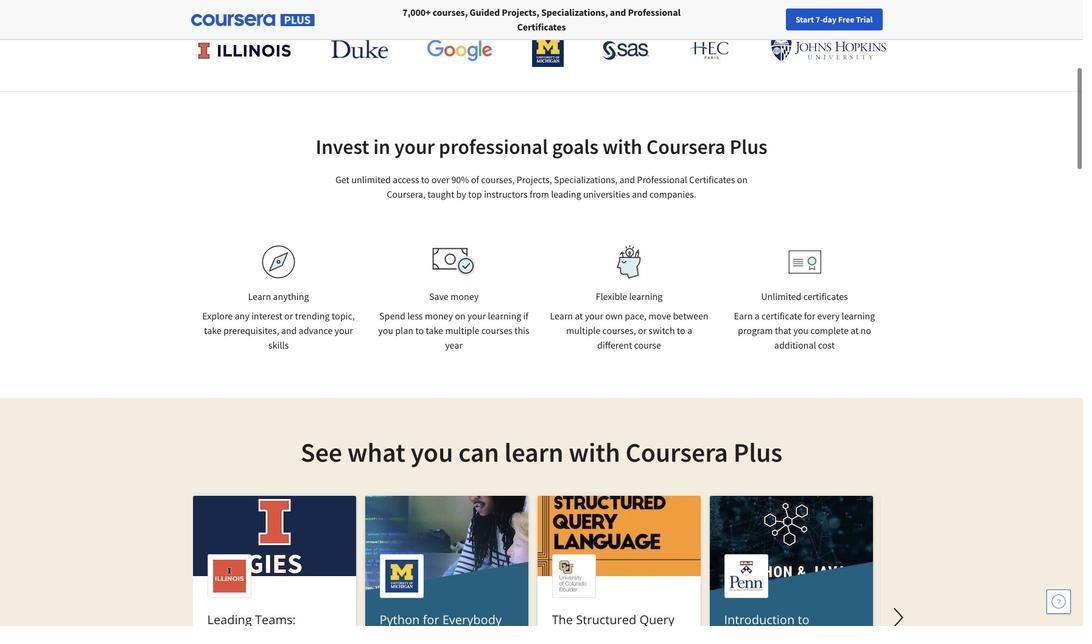 Task type: locate. For each thing, give the bounding box(es) containing it.
anything
[[273, 290, 309, 303]]

you left can
[[411, 436, 453, 469]]

specializations, up the university of michigan image at top
[[541, 6, 608, 18]]

7-
[[816, 14, 823, 25]]

learning up pace,
[[629, 290, 663, 303]]

get unlimited access to over 90% of courses, projects, specializations, and professional certificates on coursera, taught by top instructors from leading universities and companies.
[[335, 174, 748, 200]]

certificates inside the get unlimited access to over 90% of courses, projects, specializations, and professional certificates on coursera, taught by top instructors from leading universities and companies.
[[689, 174, 735, 186]]

from
[[341, 1, 374, 21], [530, 188, 549, 200]]

0 horizontal spatial learn
[[248, 290, 271, 303]]

a inside earn a certificate for every learning program that you complete at no additional cost
[[755, 310, 760, 322]]

coursera,
[[387, 188, 426, 200]]

multiple up different
[[566, 325, 601, 337]]

projects,
[[502, 6, 539, 18], [517, 174, 552, 186]]

taught
[[428, 188, 454, 200]]

1 horizontal spatial a
[[755, 310, 760, 322]]

2 vertical spatial coursera
[[626, 436, 728, 469]]

1 horizontal spatial on
[[737, 174, 748, 186]]

to down between
[[677, 325, 685, 337]]

1 horizontal spatial learn
[[298, 1, 337, 21]]

at left 'own'
[[575, 310, 583, 322]]

save money image
[[432, 248, 476, 276]]

you up additional
[[793, 325, 809, 337]]

leading down goals at the top
[[551, 188, 581, 200]]

save money
[[429, 290, 479, 303]]

certificates up the university of michigan image at top
[[517, 21, 566, 33]]

take down explore
[[204, 325, 221, 337]]

switch
[[649, 325, 675, 337]]

with right learn
[[569, 436, 620, 469]]

take
[[204, 325, 221, 337], [426, 325, 443, 337]]

certificates up companies.
[[689, 174, 735, 186]]

professional
[[628, 6, 681, 18], [637, 174, 687, 186]]

you down spend
[[378, 325, 393, 337]]

learn from 275+ leading universities and companies with coursera plus
[[298, 1, 785, 21]]

for
[[804, 310, 815, 322]]

1 vertical spatial plus
[[730, 134, 767, 160]]

1 horizontal spatial universities
[[583, 188, 630, 200]]

at left the no
[[851, 325, 859, 337]]

explore
[[202, 310, 233, 322]]

0 vertical spatial a
[[755, 310, 760, 322]]

money down save
[[425, 310, 453, 322]]

0 horizontal spatial or
[[284, 310, 293, 322]]

1 vertical spatial coursera
[[646, 134, 726, 160]]

0 vertical spatial universities
[[468, 1, 546, 21]]

a inside learn at your own pace, move between multiple courses, or switch to a different course
[[687, 325, 692, 337]]

1 vertical spatial or
[[638, 325, 647, 337]]

1 horizontal spatial from
[[530, 188, 549, 200]]

learning up the no
[[842, 310, 875, 322]]

any
[[235, 310, 249, 322]]

professional inside 7,000+ courses, guided projects, specializations, and professional certificates
[[628, 6, 681, 18]]

0 vertical spatial certificates
[[517, 21, 566, 33]]

cost
[[818, 339, 835, 351]]

career
[[876, 14, 900, 25]]

1 horizontal spatial you
[[411, 436, 453, 469]]

learn anything
[[248, 290, 309, 303]]

0 horizontal spatial at
[[575, 310, 583, 322]]

learn anything image
[[262, 245, 295, 279]]

2 vertical spatial learn
[[550, 310, 573, 322]]

courses, up different
[[602, 325, 636, 337]]

johns hopkins university image
[[770, 39, 886, 61]]

0 horizontal spatial on
[[455, 310, 465, 322]]

2 vertical spatial with
[[569, 436, 620, 469]]

leading inside the get unlimited access to over 90% of courses, projects, specializations, and professional certificates on coursera, taught by top instructors from leading universities and companies.
[[551, 188, 581, 200]]

2 horizontal spatial you
[[793, 325, 809, 337]]

2 vertical spatial courses,
[[602, 325, 636, 337]]

take right 'plan'
[[426, 325, 443, 337]]

2 horizontal spatial courses,
[[602, 325, 636, 337]]

1 vertical spatial on
[[455, 310, 465, 322]]

with for learn
[[569, 436, 620, 469]]

with right goals at the top
[[603, 134, 642, 160]]

if
[[523, 310, 528, 322]]

learning
[[629, 290, 663, 303], [488, 310, 521, 322], [842, 310, 875, 322]]

0 horizontal spatial you
[[378, 325, 393, 337]]

invest in your professional goals with coursera plus
[[316, 134, 767, 160]]

plus
[[757, 1, 785, 21], [730, 134, 767, 160], [733, 436, 782, 469]]

0 vertical spatial from
[[341, 1, 374, 21]]

1 horizontal spatial multiple
[[566, 325, 601, 337]]

0 horizontal spatial learning
[[488, 310, 521, 322]]

0 horizontal spatial universities
[[468, 1, 546, 21]]

every
[[817, 310, 840, 322]]

companies.
[[650, 188, 696, 200]]

universities down goals at the top
[[583, 188, 630, 200]]

0 horizontal spatial multiple
[[445, 325, 479, 337]]

2 take from the left
[[426, 325, 443, 337]]

0 horizontal spatial leading
[[415, 1, 464, 21]]

start 7-day free trial button
[[786, 9, 882, 30]]

or up course
[[638, 325, 647, 337]]

1 horizontal spatial courses,
[[481, 174, 515, 186]]

spend less money on your learning if you plan to take multiple courses this year
[[378, 310, 530, 351]]

leading
[[415, 1, 464, 21], [551, 188, 581, 200]]

1 vertical spatial universities
[[583, 188, 630, 200]]

at
[[575, 310, 583, 322], [851, 325, 859, 337]]

specializations,
[[541, 6, 608, 18], [554, 174, 617, 186]]

trial
[[856, 14, 873, 25]]

leading teams: developing as a leader. university of illinois at urbana-champaign. course element
[[193, 496, 356, 626]]

courses
[[481, 325, 513, 337]]

1 vertical spatial a
[[687, 325, 692, 337]]

universities up the university of michigan image at top
[[468, 1, 546, 21]]

a down between
[[687, 325, 692, 337]]

plus for invest in your professional goals with coursera plus
[[730, 134, 767, 160]]

unlimited certificates image
[[788, 250, 821, 274]]

complete
[[810, 325, 849, 337]]

learning inside spend less money on your learning if you plan to take multiple courses this year
[[488, 310, 521, 322]]

money
[[451, 290, 479, 303], [425, 310, 453, 322]]

explore any interest or trending topic, take prerequisites, and advance your skills
[[202, 310, 355, 351]]

to left over
[[421, 174, 430, 186]]

1 vertical spatial certificates
[[689, 174, 735, 186]]

courses, up instructors
[[481, 174, 515, 186]]

between
[[673, 310, 708, 322]]

courses,
[[433, 6, 468, 18], [481, 174, 515, 186], [602, 325, 636, 337]]

1 horizontal spatial take
[[426, 325, 443, 337]]

2 horizontal spatial learning
[[842, 310, 875, 322]]

money inside spend less money on your learning if you plan to take multiple courses this year
[[425, 310, 453, 322]]

1 vertical spatial professional
[[637, 174, 687, 186]]

learning up courses
[[488, 310, 521, 322]]

the structured query language (sql). university of colorado boulder. course element
[[537, 496, 700, 626]]

1 horizontal spatial leading
[[551, 188, 581, 200]]

1 vertical spatial specializations,
[[554, 174, 617, 186]]

0 vertical spatial projects,
[[502, 6, 539, 18]]

1 horizontal spatial certificates
[[689, 174, 735, 186]]

specializations, down goals at the top
[[554, 174, 617, 186]]

get
[[335, 174, 349, 186]]

or down anything
[[284, 310, 293, 322]]

or
[[284, 310, 293, 322], [638, 325, 647, 337]]

certificates inside 7,000+ courses, guided projects, specializations, and professional certificates
[[517, 21, 566, 33]]

0 horizontal spatial certificates
[[517, 21, 566, 33]]

0 vertical spatial learn
[[298, 1, 337, 21]]

1 vertical spatial learn
[[248, 290, 271, 303]]

on
[[737, 174, 748, 186], [455, 310, 465, 322]]

coursera for see what you can learn with coursera plus
[[626, 436, 728, 469]]

coursera
[[691, 1, 753, 21], [646, 134, 726, 160], [626, 436, 728, 469]]

earn a certificate for every learning program that you complete at no additional cost
[[734, 310, 875, 351]]

projects, right "guided"
[[502, 6, 539, 18]]

professional
[[439, 134, 548, 160]]

to right 'plan'
[[415, 325, 424, 337]]

with right companies in the right of the page
[[658, 1, 687, 21]]

1 vertical spatial money
[[425, 310, 453, 322]]

program
[[738, 325, 773, 337]]

0 vertical spatial or
[[284, 310, 293, 322]]

that
[[775, 325, 791, 337]]

start
[[796, 14, 814, 25]]

1 vertical spatial with
[[603, 134, 642, 160]]

take inside spend less money on your learning if you plan to take multiple courses this year
[[426, 325, 443, 337]]

0 vertical spatial leading
[[415, 1, 464, 21]]

professional up sas image
[[628, 6, 681, 18]]

free
[[838, 14, 854, 25]]

coursera for invest in your professional goals with coursera plus
[[646, 134, 726, 160]]

certificates
[[517, 21, 566, 33], [689, 174, 735, 186]]

1 vertical spatial leading
[[551, 188, 581, 200]]

1 vertical spatial from
[[530, 188, 549, 200]]

learn inside learn at your own pace, move between multiple courses, or switch to a different course
[[550, 310, 573, 322]]

learn for learn at your own pace, move between multiple courses, or switch to a different course
[[550, 310, 573, 322]]

learn up interest
[[248, 290, 271, 303]]

and
[[550, 1, 576, 21], [610, 6, 626, 18], [619, 174, 635, 186], [632, 188, 648, 200], [281, 325, 297, 337]]

multiple up year
[[445, 325, 479, 337]]

275+
[[378, 1, 411, 21]]

you inside spend less money on your learning if you plan to take multiple courses this year
[[378, 325, 393, 337]]

additional
[[774, 339, 816, 351]]

1 horizontal spatial at
[[851, 325, 859, 337]]

learning inside earn a certificate for every learning program that you complete at no additional cost
[[842, 310, 875, 322]]

0 horizontal spatial a
[[687, 325, 692, 337]]

0 vertical spatial with
[[658, 1, 687, 21]]

a right earn
[[755, 310, 760, 322]]

0 vertical spatial courses,
[[433, 6, 468, 18]]

1 vertical spatial at
[[851, 325, 859, 337]]

see what you can learn with coursera plus
[[301, 436, 782, 469]]

1 vertical spatial projects,
[[517, 174, 552, 186]]

own
[[605, 310, 623, 322]]

no
[[861, 325, 871, 337]]

professional up companies.
[[637, 174, 687, 186]]

access
[[393, 174, 419, 186]]

on inside spend less money on your learning if you plan to take multiple courses this year
[[455, 310, 465, 322]]

1 horizontal spatial or
[[638, 325, 647, 337]]

universities
[[468, 1, 546, 21], [583, 188, 630, 200]]

sas image
[[603, 40, 649, 60]]

1 vertical spatial courses,
[[481, 174, 515, 186]]

multiple
[[445, 325, 479, 337], [566, 325, 601, 337]]

courses, right 7,000+
[[433, 6, 468, 18]]

2 vertical spatial plus
[[733, 436, 782, 469]]

duke university image
[[331, 39, 388, 58]]

1 take from the left
[[204, 325, 221, 337]]

0 horizontal spatial courses,
[[433, 6, 468, 18]]

money right save
[[451, 290, 479, 303]]

your inside learn at your own pace, move between multiple courses, or switch to a different course
[[585, 310, 603, 322]]

at inside learn at your own pace, move between multiple courses, or switch to a different course
[[575, 310, 583, 322]]

day
[[823, 14, 837, 25]]

you inside earn a certificate for every learning program that you complete at no additional cost
[[793, 325, 809, 337]]

invest
[[316, 134, 369, 160]]

leading up google image
[[415, 1, 464, 21]]

a
[[755, 310, 760, 322], [687, 325, 692, 337]]

from left 275+
[[341, 1, 374, 21]]

1 multiple from the left
[[445, 325, 479, 337]]

None search field
[[167, 8, 460, 32]]

2 multiple from the left
[[566, 325, 601, 337]]

learn right if
[[550, 310, 573, 322]]

2 horizontal spatial learn
[[550, 310, 573, 322]]

0 horizontal spatial take
[[204, 325, 221, 337]]

0 vertical spatial at
[[575, 310, 583, 322]]

from right instructors
[[530, 188, 549, 200]]

plus for see what you can learn with coursera plus
[[733, 436, 782, 469]]

learn up 'duke university' image
[[298, 1, 337, 21]]

0 vertical spatial professional
[[628, 6, 681, 18]]

year
[[445, 339, 463, 351]]

projects, up instructors
[[517, 174, 552, 186]]

0 vertical spatial on
[[737, 174, 748, 186]]

skills
[[268, 339, 289, 351]]

with
[[658, 1, 687, 21], [603, 134, 642, 160], [569, 436, 620, 469]]

0 vertical spatial specializations,
[[541, 6, 608, 18]]

learn
[[298, 1, 337, 21], [248, 290, 271, 303], [550, 310, 573, 322]]

new
[[859, 14, 875, 25]]



Task type: describe. For each thing, give the bounding box(es) containing it.
projects, inside 7,000+ courses, guided projects, specializations, and professional certificates
[[502, 6, 539, 18]]

top
[[468, 188, 482, 200]]

guided
[[470, 6, 500, 18]]

specializations, inside 7,000+ courses, guided projects, specializations, and professional certificates
[[541, 6, 608, 18]]

trending
[[295, 310, 330, 322]]

professional inside the get unlimited access to over 90% of courses, projects, specializations, and professional certificates on coursera, taught by top instructors from leading universities and companies.
[[637, 174, 687, 186]]

courses, inside the get unlimited access to over 90% of courses, projects, specializations, and professional certificates on coursera, taught by top instructors from leading universities and companies.
[[481, 174, 515, 186]]

unlimited
[[761, 290, 801, 303]]

to inside learn at your own pace, move between multiple courses, or switch to a different course
[[677, 325, 685, 337]]

certificate
[[762, 310, 802, 322]]

interest
[[251, 310, 282, 322]]

next slide image
[[884, 603, 913, 626]]

learn
[[504, 436, 563, 469]]

hec paris image
[[689, 38, 731, 63]]

university of michigan image
[[532, 33, 564, 67]]

courses, inside learn at your own pace, move between multiple courses, or switch to a different course
[[602, 325, 636, 337]]

help center image
[[1051, 595, 1066, 609]]

unlimited certificates
[[761, 290, 848, 303]]

courses, inside 7,000+ courses, guided projects, specializations, and professional certificates
[[433, 6, 468, 18]]

flexible learning image
[[608, 245, 650, 279]]

your inside explore any interest or trending topic, take prerequisites, and advance your skills
[[335, 325, 353, 337]]

pace,
[[625, 310, 647, 322]]

python for everybody. university of michigan. specialization (5 courses) element
[[365, 496, 528, 626]]

goals
[[552, 134, 599, 160]]

on inside the get unlimited access to over 90% of courses, projects, specializations, and professional certificates on coursera, taught by top instructors from leading universities and companies.
[[737, 174, 748, 186]]

90%
[[451, 174, 469, 186]]

start 7-day free trial
[[796, 14, 873, 25]]

take inside explore any interest or trending topic, take prerequisites, and advance your skills
[[204, 325, 221, 337]]

7,000+ courses, guided projects, specializations, and professional certificates
[[402, 6, 681, 33]]

in
[[373, 134, 390, 160]]

introduction to programming with python and java. university of pennsylvania. specialization (4 courses) element
[[710, 496, 873, 626]]

specializations, inside the get unlimited access to over 90% of courses, projects, specializations, and professional certificates on coursera, taught by top instructors from leading universities and companies.
[[554, 174, 617, 186]]

7,000+
[[402, 6, 431, 18]]

at inside earn a certificate for every learning program that you complete at no additional cost
[[851, 325, 859, 337]]

multiple inside learn at your own pace, move between multiple courses, or switch to a different course
[[566, 325, 601, 337]]

course
[[634, 339, 661, 351]]

multiple inside spend less money on your learning if you plan to take multiple courses this year
[[445, 325, 479, 337]]

topic,
[[332, 310, 355, 322]]

or inside explore any interest or trending topic, take prerequisites, and advance your skills
[[284, 310, 293, 322]]

find your new career link
[[817, 12, 906, 27]]

find
[[824, 14, 839, 25]]

learning for earn a certificate for every learning program that you complete at no additional cost
[[842, 310, 875, 322]]

see
[[301, 436, 342, 469]]

or inside learn at your own pace, move between multiple courses, or switch to a different course
[[638, 325, 647, 337]]

0 vertical spatial money
[[451, 290, 479, 303]]

and inside explore any interest or trending topic, take prerequisites, and advance your skills
[[281, 325, 297, 337]]

flexible learning
[[596, 290, 663, 303]]

flexible
[[596, 290, 627, 303]]

what
[[347, 436, 405, 469]]

0 vertical spatial coursera
[[691, 1, 753, 21]]

spend
[[379, 310, 405, 322]]

learn for learn anything
[[248, 290, 271, 303]]

google image
[[427, 39, 493, 61]]

to inside spend less money on your learning if you plan to take multiple courses this year
[[415, 325, 424, 337]]

prerequisites,
[[223, 325, 279, 337]]

your inside spend less money on your learning if you plan to take multiple courses this year
[[467, 310, 486, 322]]

learn at your own pace, move between multiple courses, or switch to a different course
[[550, 310, 708, 351]]

different
[[597, 339, 632, 351]]

advance
[[299, 325, 333, 337]]

coursera plus image
[[191, 14, 314, 26]]

can
[[458, 436, 499, 469]]

certificates
[[803, 290, 848, 303]]

1 horizontal spatial learning
[[629, 290, 663, 303]]

to inside the get unlimited access to over 90% of courses, projects, specializations, and professional certificates on coursera, taught by top instructors from leading universities and companies.
[[421, 174, 430, 186]]

learning for spend less money on your learning if you plan to take multiple courses this year
[[488, 310, 521, 322]]

unlimited
[[351, 174, 391, 186]]

with for goals
[[603, 134, 642, 160]]

and inside 7,000+ courses, guided projects, specializations, and professional certificates
[[610, 6, 626, 18]]

projects, inside the get unlimited access to over 90% of courses, projects, specializations, and professional certificates on coursera, taught by top instructors from leading universities and companies.
[[517, 174, 552, 186]]

plan
[[395, 325, 413, 337]]

save
[[429, 290, 449, 303]]

move
[[648, 310, 671, 322]]

less
[[407, 310, 423, 322]]

over
[[431, 174, 449, 186]]

0 horizontal spatial from
[[341, 1, 374, 21]]

universities inside the get unlimited access to over 90% of courses, projects, specializations, and professional certificates on coursera, taught by top instructors from leading universities and companies.
[[583, 188, 630, 200]]

by
[[456, 188, 466, 200]]

companies
[[580, 1, 654, 21]]

this
[[514, 325, 530, 337]]

earn
[[734, 310, 753, 322]]

find your new career
[[824, 14, 900, 25]]

university of illinois at urbana-champaign image
[[197, 40, 292, 60]]

0 vertical spatial plus
[[757, 1, 785, 21]]

of
[[471, 174, 479, 186]]

learn for learn from 275+ leading universities and companies with coursera plus
[[298, 1, 337, 21]]

instructors
[[484, 188, 528, 200]]

from inside the get unlimited access to over 90% of courses, projects, specializations, and professional certificates on coursera, taught by top instructors from leading universities and companies.
[[530, 188, 549, 200]]



Task type: vqa. For each thing, say whether or not it's contained in the screenshot.
"taught"
yes



